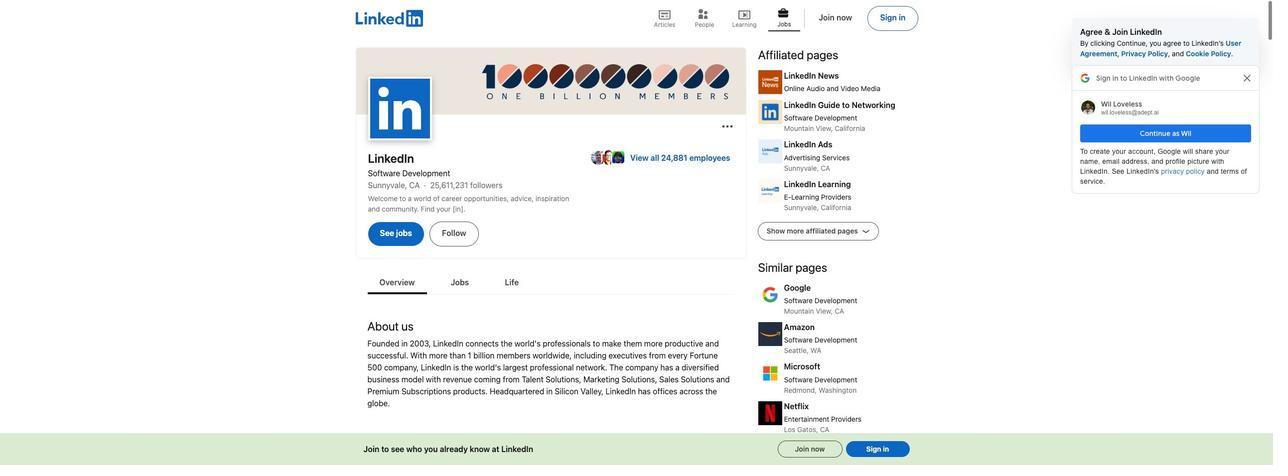 Task type: locate. For each thing, give the bounding box(es) containing it.
linkedin image
[[368, 77, 432, 141]]

primary element
[[356, 0, 918, 39]]

main content
[[356, 39, 918, 466]]



Task type: vqa. For each thing, say whether or not it's contained in the screenshot.
main content
yes



